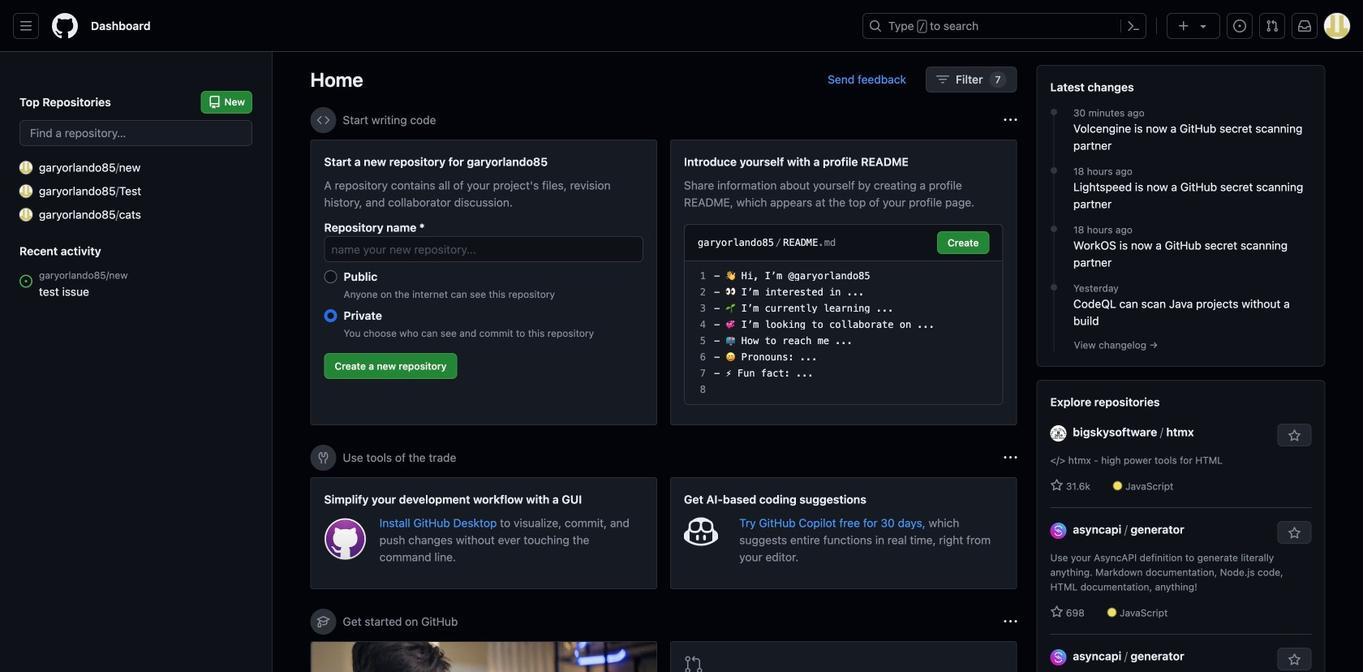 Task type: locate. For each thing, give the bounding box(es) containing it.
None radio
[[324, 309, 337, 322]]

0 vertical spatial star this repository image
[[1288, 429, 1301, 442]]

star this repository image for star image
[[1288, 429, 1301, 442]]

tools image
[[317, 451, 330, 464]]

introduce yourself with a profile readme element
[[670, 140, 1017, 425]]

simplify your development workflow with a gui element
[[310, 477, 657, 589]]

1 vertical spatial star this repository image
[[1288, 527, 1301, 540]]

name your new repository... text field
[[324, 236, 644, 262]]

1 vertical spatial why am i seeing this? image
[[1004, 615, 1017, 628]]

1 why am i seeing this? image from the top
[[1004, 451, 1017, 464]]

explore element
[[1037, 65, 1326, 672]]

triangle down image
[[1197, 19, 1210, 32]]

0 vertical spatial @asyncapi profile image
[[1051, 523, 1067, 539]]

2 @asyncapi profile image from the top
[[1051, 649, 1067, 665]]

@asyncapi profile image down star icon
[[1051, 649, 1067, 665]]

Find a repository… text field
[[19, 120, 252, 146]]

notifications image
[[1299, 19, 1312, 32]]

3 dot fill image from the top
[[1048, 281, 1061, 294]]

0 vertical spatial dot fill image
[[1048, 164, 1061, 177]]

@bigskysoftware profile image
[[1051, 425, 1067, 441]]

3 star this repository image from the top
[[1288, 653, 1301, 666]]

2 vertical spatial dot fill image
[[1048, 281, 1061, 294]]

1 @asyncapi profile image from the top
[[1051, 523, 1067, 539]]

1 vertical spatial dot fill image
[[1048, 222, 1061, 235]]

filter image
[[937, 73, 950, 86]]

@asyncapi profile image for third star this repository icon
[[1051, 649, 1067, 665]]

1 vertical spatial @asyncapi profile image
[[1051, 649, 1067, 665]]

star this repository image
[[1288, 429, 1301, 442], [1288, 527, 1301, 540], [1288, 653, 1301, 666]]

1 star this repository image from the top
[[1288, 429, 1301, 442]]

None submit
[[937, 231, 990, 254]]

none radio inside start a new repository element
[[324, 309, 337, 322]]

issue opened image
[[1234, 19, 1247, 32]]

why am i seeing this? image
[[1004, 451, 1017, 464], [1004, 615, 1017, 628]]

0 vertical spatial why am i seeing this? image
[[1004, 451, 1017, 464]]

@asyncapi profile image down star image
[[1051, 523, 1067, 539]]

2 why am i seeing this? image from the top
[[1004, 615, 1017, 628]]

git pull request image
[[684, 655, 704, 672]]

2 vertical spatial star this repository image
[[1288, 653, 1301, 666]]

None radio
[[324, 270, 337, 283]]

git pull request image
[[1266, 19, 1279, 32]]

2 star this repository image from the top
[[1288, 527, 1301, 540]]

@asyncapi profile image
[[1051, 523, 1067, 539], [1051, 649, 1067, 665]]

why am i seeing this? image for what is github? element
[[1004, 615, 1017, 628]]

star image
[[1051, 479, 1064, 492]]

1 dot fill image from the top
[[1048, 164, 1061, 177]]

none submit inside introduce yourself with a profile readme "element"
[[937, 231, 990, 254]]

dot fill image
[[1048, 164, 1061, 177], [1048, 222, 1061, 235], [1048, 281, 1061, 294]]



Task type: describe. For each thing, give the bounding box(es) containing it.
github desktop image
[[324, 518, 367, 560]]

star this repository image for star icon
[[1288, 527, 1301, 540]]

@asyncapi profile image for star icon star this repository icon
[[1051, 523, 1067, 539]]

why am i seeing this? image
[[1004, 114, 1017, 127]]

why am i seeing this? image for simplify your development workflow with a gui element on the left of page
[[1004, 451, 1017, 464]]

get ai-based coding suggestions element
[[670, 477, 1017, 589]]

star image
[[1051, 605, 1064, 618]]

what is github? image
[[311, 642, 657, 672]]

plus image
[[1178, 19, 1191, 32]]

command palette image
[[1127, 19, 1140, 32]]

mortar board image
[[317, 615, 330, 628]]

none radio inside start a new repository element
[[324, 270, 337, 283]]

2 dot fill image from the top
[[1048, 222, 1061, 235]]

open issue image
[[19, 275, 32, 288]]

explore repositories navigation
[[1037, 380, 1326, 672]]

code image
[[317, 114, 330, 127]]

test image
[[19, 185, 32, 198]]

Top Repositories search field
[[19, 120, 252, 146]]

homepage image
[[52, 13, 78, 39]]

what is github? element
[[310, 641, 657, 672]]

dot fill image
[[1048, 106, 1061, 118]]

cats image
[[19, 208, 32, 221]]

start a new repository element
[[310, 140, 657, 425]]

new image
[[19, 161, 32, 174]]



Task type: vqa. For each thing, say whether or not it's contained in the screenshot.
Star this repository icon corresponding to star image
yes



